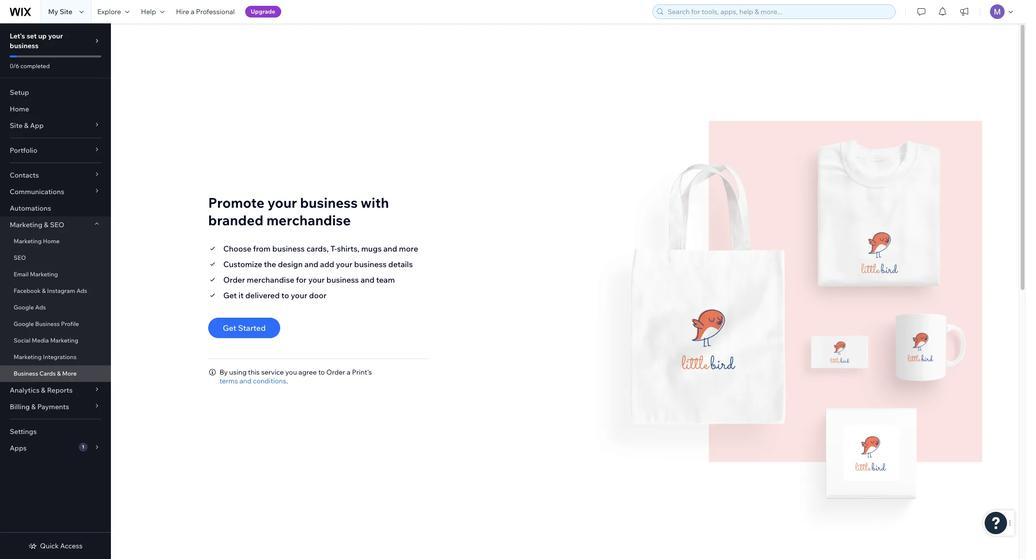 Task type: describe. For each thing, give the bounding box(es) containing it.
contacts
[[10, 171, 39, 180]]

automations
[[10, 204, 51, 213]]

1 vertical spatial merchandise
[[247, 275, 294, 284]]

0/6
[[10, 62, 19, 70]]

access
[[60, 542, 83, 550]]

print's
[[352, 368, 372, 376]]

help button
[[135, 0, 170, 23]]

you
[[285, 368, 297, 376]]

quick access
[[40, 542, 83, 550]]

site & app button
[[0, 117, 111, 134]]

integrations
[[43, 353, 77, 361]]

site inside dropdown button
[[10, 121, 23, 130]]

let's set up your business
[[10, 32, 63, 50]]

hire
[[176, 7, 189, 16]]

agree
[[299, 368, 317, 376]]

customize
[[223, 259, 262, 269]]

google for google business profile
[[14, 320, 34, 328]]

business up design
[[272, 244, 305, 253]]

marketing & seo
[[10, 220, 64, 229]]

more
[[62, 370, 77, 377]]

merchandise inside promote your business with branded merchandise
[[267, 211, 351, 228]]

analytics & reports button
[[0, 382, 111, 399]]

1 horizontal spatial ads
[[76, 287, 87, 294]]

and inside by using this service you agree to order a print's terms and conditions .
[[240, 376, 252, 385]]

0 horizontal spatial to
[[282, 290, 289, 300]]

Search for tools, apps, help & more... field
[[665, 5, 892, 18]]

team
[[376, 275, 395, 284]]

profile
[[61, 320, 79, 328]]

analytics & reports
[[10, 386, 73, 395]]

terms
[[220, 376, 238, 385]]

& for instagram
[[42, 287, 46, 294]]

and up 'order merchandise for your business and team'
[[305, 259, 318, 269]]

seo link
[[0, 250, 111, 266]]

service
[[261, 368, 284, 376]]

order merchandise for your business and team
[[223, 275, 395, 284]]

design
[[278, 259, 303, 269]]

email marketing
[[14, 271, 58, 278]]

get it delivered to your door
[[223, 290, 327, 300]]

upgrade button
[[245, 6, 281, 18]]

your down shirts,
[[336, 259, 353, 269]]

your down "for"
[[291, 290, 307, 300]]

the
[[264, 259, 276, 269]]

terms and conditions button
[[220, 376, 286, 385]]

business inside promote your business with branded merchandise
[[300, 194, 358, 211]]

reports
[[47, 386, 73, 395]]

1 vertical spatial home
[[43, 237, 60, 245]]

contacts button
[[0, 167, 111, 183]]

settings
[[10, 427, 37, 436]]

cards
[[39, 370, 56, 377]]

for
[[296, 275, 307, 284]]

by
[[220, 368, 228, 376]]

my site
[[48, 7, 72, 16]]

conditions
[[253, 376, 286, 385]]

it
[[239, 290, 244, 300]]

get started button
[[208, 318, 280, 338]]

get for get it delivered to your door
[[223, 290, 237, 300]]

cards,
[[307, 244, 329, 253]]

social
[[14, 337, 30, 344]]

google ads link
[[0, 299, 111, 316]]

marketing integrations link
[[0, 349, 111, 365]]

to inside by using this service you agree to order a print's terms and conditions .
[[318, 368, 325, 376]]

from
[[253, 244, 271, 253]]

more
[[399, 244, 418, 253]]

social media marketing
[[14, 337, 78, 344]]

marketing inside 'link'
[[30, 271, 58, 278]]

your inside let's set up your business
[[48, 32, 63, 40]]

choose
[[223, 244, 251, 253]]

billing & payments
[[10, 402, 69, 411]]

add
[[320, 259, 334, 269]]

setup link
[[0, 84, 111, 101]]

this
[[248, 368, 260, 376]]

up
[[38, 32, 47, 40]]

get started
[[223, 323, 266, 333]]

shirts,
[[337, 244, 360, 253]]

business down the add
[[327, 275, 359, 284]]

google business profile
[[14, 320, 79, 328]]

facebook & instagram ads link
[[0, 283, 111, 299]]

portfolio
[[10, 146, 37, 155]]

quick access button
[[28, 542, 83, 550]]

delivered
[[245, 290, 280, 300]]

business cards & more link
[[0, 365, 111, 382]]

& for app
[[24, 121, 29, 130]]

hire a professional
[[176, 7, 235, 16]]

billing
[[10, 402, 30, 411]]

quick
[[40, 542, 59, 550]]

help
[[141, 7, 156, 16]]

site & app
[[10, 121, 44, 130]]



Task type: locate. For each thing, give the bounding box(es) containing it.
to right agree
[[318, 368, 325, 376]]

marketing up facebook & instagram ads
[[30, 271, 58, 278]]

and right terms
[[240, 376, 252, 385]]

let's
[[10, 32, 25, 40]]

google for google ads
[[14, 304, 34, 311]]

get for get started
[[223, 323, 236, 333]]

get left started
[[223, 323, 236, 333]]

payments
[[37, 402, 69, 411]]

my
[[48, 7, 58, 16]]

google business profile link
[[0, 316, 111, 332]]

setup
[[10, 88, 29, 97]]

google down facebook
[[14, 304, 34, 311]]

merchandise up cards,
[[267, 211, 351, 228]]

& for seo
[[44, 220, 48, 229]]

get left the it
[[223, 290, 237, 300]]

professional
[[196, 7, 235, 16]]

billing & payments button
[[0, 399, 111, 415]]

0 vertical spatial to
[[282, 290, 289, 300]]

0 horizontal spatial ads
[[35, 304, 46, 311]]

business cards & more
[[14, 370, 77, 377]]

order left print's
[[326, 368, 345, 376]]

& right facebook
[[42, 287, 46, 294]]

social media marketing link
[[0, 332, 111, 349]]

media
[[32, 337, 49, 344]]

1 horizontal spatial to
[[318, 368, 325, 376]]

1 google from the top
[[14, 304, 34, 311]]

order up the it
[[223, 275, 245, 284]]

1 horizontal spatial seo
[[50, 220, 64, 229]]

promote
[[208, 194, 265, 211]]

home down marketing & seo popup button
[[43, 237, 60, 245]]

0 horizontal spatial home
[[10, 105, 29, 113]]

merchandise
[[267, 211, 351, 228], [247, 275, 294, 284]]

communications
[[10, 187, 64, 196]]

your right up
[[48, 32, 63, 40]]

a left print's
[[347, 368, 351, 376]]

0 horizontal spatial seo
[[14, 254, 26, 261]]

ads right instagram
[[76, 287, 87, 294]]

marketing integrations
[[14, 353, 77, 361]]

to
[[282, 290, 289, 300], [318, 368, 325, 376]]

0 horizontal spatial a
[[191, 7, 194, 16]]

marketing home
[[14, 237, 60, 245]]

0 horizontal spatial order
[[223, 275, 245, 284]]

marketing down automations
[[10, 220, 42, 229]]

ads up google business profile
[[35, 304, 46, 311]]

1 horizontal spatial home
[[43, 237, 60, 245]]

1 vertical spatial business
[[14, 370, 38, 377]]

business down mugs at the top left of page
[[354, 259, 387, 269]]

& for reports
[[41, 386, 46, 395]]

& up 'marketing home'
[[44, 220, 48, 229]]

1 vertical spatial google
[[14, 320, 34, 328]]

business
[[10, 41, 39, 50], [300, 194, 358, 211], [272, 244, 305, 253], [354, 259, 387, 269], [327, 275, 359, 284]]

1 vertical spatial seo
[[14, 254, 26, 261]]

1 vertical spatial ads
[[35, 304, 46, 311]]

get inside button
[[223, 323, 236, 333]]

using
[[229, 368, 247, 376]]

t-
[[331, 244, 337, 253]]

door
[[309, 290, 327, 300]]

ads
[[76, 287, 87, 294], [35, 304, 46, 311]]

business left with
[[300, 194, 358, 211]]

1 horizontal spatial site
[[60, 7, 72, 16]]

and left team
[[361, 275, 375, 284]]

mugs
[[361, 244, 382, 253]]

google ads
[[14, 304, 46, 311]]

a inside by using this service you agree to order a print's terms and conditions .
[[347, 368, 351, 376]]

business up analytics
[[14, 370, 38, 377]]

promote your business with branded merchandise
[[208, 194, 389, 228]]

home down setup
[[10, 105, 29, 113]]

& right "billing"
[[31, 402, 36, 411]]

details
[[388, 259, 413, 269]]

0 horizontal spatial site
[[10, 121, 23, 130]]

& left the more
[[57, 370, 61, 377]]

marketing for home
[[14, 237, 42, 245]]

by using this service you agree to order a print's terms and conditions .
[[220, 368, 372, 385]]

1 vertical spatial to
[[318, 368, 325, 376]]

0 vertical spatial a
[[191, 7, 194, 16]]

a
[[191, 7, 194, 16], [347, 368, 351, 376]]

communications button
[[0, 183, 111, 200]]

seo up 'marketing home' link
[[50, 220, 64, 229]]

upgrade
[[251, 8, 275, 15]]

& for payments
[[31, 402, 36, 411]]

0 vertical spatial get
[[223, 290, 237, 300]]

your right "for"
[[308, 275, 325, 284]]

1 vertical spatial get
[[223, 323, 236, 333]]

1 vertical spatial order
[[326, 368, 345, 376]]

business up social media marketing
[[35, 320, 60, 328]]

seo inside popup button
[[50, 220, 64, 229]]

branded
[[208, 211, 263, 228]]

1
[[82, 444, 84, 450]]

to right delivered
[[282, 290, 289, 300]]

customize the design and add your business details
[[223, 259, 413, 269]]

a right hire
[[191, 7, 194, 16]]

marketing up 'integrations'
[[50, 337, 78, 344]]

& left app
[[24, 121, 29, 130]]

apps
[[10, 444, 27, 453]]

seo up the email
[[14, 254, 26, 261]]

&
[[24, 121, 29, 130], [44, 220, 48, 229], [42, 287, 46, 294], [57, 370, 61, 377], [41, 386, 46, 395], [31, 402, 36, 411]]

get
[[223, 290, 237, 300], [223, 323, 236, 333]]

portfolio button
[[0, 142, 111, 159]]

your inside promote your business with branded merchandise
[[268, 194, 297, 211]]

analytics
[[10, 386, 40, 395]]

choose from business cards, t-shirts, mugs and more
[[223, 244, 418, 253]]

0 vertical spatial order
[[223, 275, 245, 284]]

set
[[27, 32, 37, 40]]

marketing for integrations
[[14, 353, 42, 361]]

business inside let's set up your business
[[10, 41, 39, 50]]

0 vertical spatial seo
[[50, 220, 64, 229]]

order inside by using this service you agree to order a print's terms and conditions .
[[326, 368, 345, 376]]

0/6 completed
[[10, 62, 50, 70]]

with
[[361, 194, 389, 211]]

& left reports
[[41, 386, 46, 395]]

facebook
[[14, 287, 41, 294]]

marketing home link
[[0, 233, 111, 250]]

0 vertical spatial merchandise
[[267, 211, 351, 228]]

1 horizontal spatial a
[[347, 368, 351, 376]]

1 vertical spatial a
[[347, 368, 351, 376]]

business down let's
[[10, 41, 39, 50]]

completed
[[20, 62, 50, 70]]

settings link
[[0, 423, 111, 440]]

home
[[10, 105, 29, 113], [43, 237, 60, 245]]

email
[[14, 271, 29, 278]]

site left app
[[10, 121, 23, 130]]

order
[[223, 275, 245, 284], [326, 368, 345, 376]]

your right promote
[[268, 194, 297, 211]]

home link
[[0, 101, 111, 117]]

.
[[286, 376, 288, 385]]

0 vertical spatial ads
[[76, 287, 87, 294]]

1 vertical spatial site
[[10, 121, 23, 130]]

sidebar element
[[0, 23, 111, 559]]

0 vertical spatial home
[[10, 105, 29, 113]]

1 horizontal spatial order
[[326, 368, 345, 376]]

instagram
[[47, 287, 75, 294]]

marketing & seo button
[[0, 217, 111, 233]]

& inside dropdown button
[[24, 121, 29, 130]]

2 google from the top
[[14, 320, 34, 328]]

and left more
[[383, 244, 397, 253]]

automations link
[[0, 200, 111, 217]]

merchandise down the
[[247, 275, 294, 284]]

site right my
[[60, 7, 72, 16]]

site
[[60, 7, 72, 16], [10, 121, 23, 130]]

and
[[383, 244, 397, 253], [305, 259, 318, 269], [361, 275, 375, 284], [240, 376, 252, 385]]

email marketing link
[[0, 266, 111, 283]]

marketing down social
[[14, 353, 42, 361]]

marketing down marketing & seo
[[14, 237, 42, 245]]

hire a professional link
[[170, 0, 241, 23]]

0 vertical spatial google
[[14, 304, 34, 311]]

marketing inside popup button
[[10, 220, 42, 229]]

0 vertical spatial business
[[35, 320, 60, 328]]

started
[[238, 323, 266, 333]]

google up social
[[14, 320, 34, 328]]

explore
[[97, 7, 121, 16]]

0 vertical spatial site
[[60, 7, 72, 16]]

app
[[30, 121, 44, 130]]

marketing for &
[[10, 220, 42, 229]]

& inside "dropdown button"
[[31, 402, 36, 411]]



Task type: vqa. For each thing, say whether or not it's contained in the screenshot.
get associated with Get Started
yes



